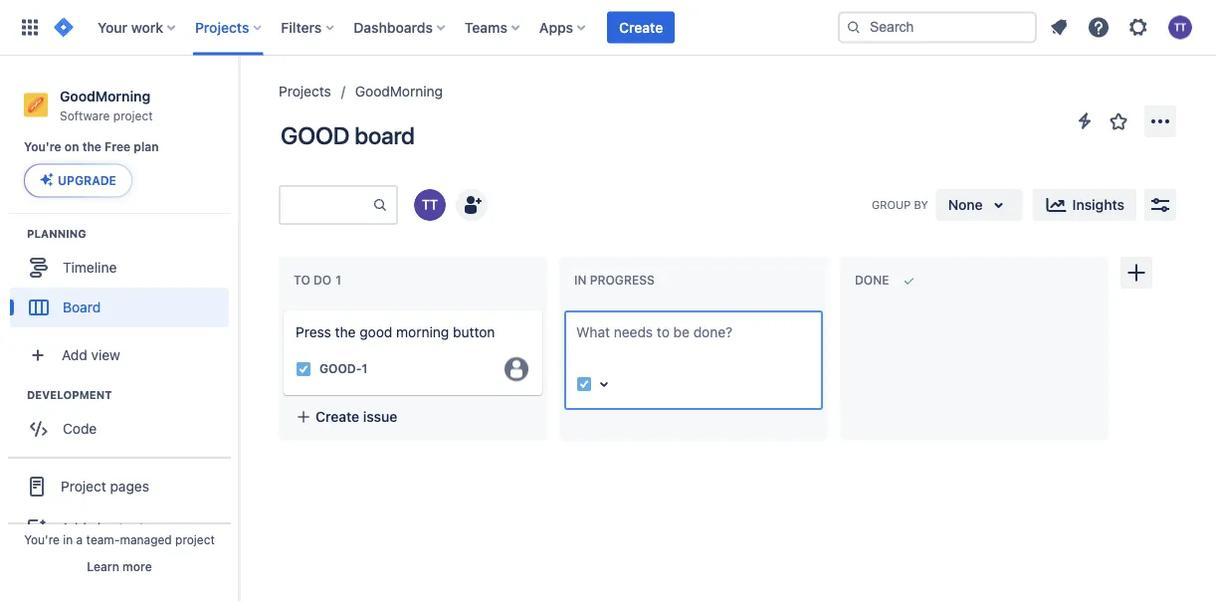 Task type: vqa. For each thing, say whether or not it's contained in the screenshot.
project to the top
yes



Task type: locate. For each thing, give the bounding box(es) containing it.
add
[[62, 346, 87, 363], [61, 520, 86, 536]]

view settings image
[[1149, 193, 1173, 217]]

0 horizontal spatial the
[[82, 140, 101, 154]]

0 vertical spatial project
[[113, 108, 153, 122]]

timeline
[[63, 259, 117, 275]]

1 you're from the top
[[24, 140, 61, 154]]

you're for you're in a team-managed project
[[24, 533, 60, 547]]

projects
[[195, 19, 249, 35], [279, 83, 331, 100]]

goodmorning up the software
[[60, 88, 150, 104]]

add down project
[[61, 520, 86, 536]]

projects for 'projects' popup button
[[195, 19, 249, 35]]

search image
[[846, 19, 862, 35]]

group containing project pages
[[8, 456, 231, 598]]

your
[[98, 19, 127, 35]]

1 horizontal spatial create
[[619, 19, 663, 35]]

goodmorning inside goodmorning software project
[[60, 88, 150, 104]]

projects up good
[[279, 83, 331, 100]]

board
[[63, 299, 101, 315]]

task image left good-
[[296, 361, 312, 377]]

1 vertical spatial add
[[61, 520, 86, 536]]

star good board image
[[1107, 110, 1131, 133]]

your work
[[98, 19, 163, 35]]

create
[[619, 19, 663, 35], [316, 408, 360, 425]]

the
[[82, 140, 101, 154], [335, 324, 356, 340]]

0 horizontal spatial goodmorning
[[60, 88, 150, 104]]

Search field
[[838, 11, 1037, 43]]

banner
[[0, 0, 1217, 56]]

none
[[948, 197, 983, 213]]

goodmorning link
[[355, 80, 443, 104]]

project
[[113, 108, 153, 122], [175, 533, 215, 547]]

learn more
[[87, 559, 152, 573]]

good
[[360, 324, 393, 340]]

projects for projects link
[[279, 83, 331, 100]]

the left good
[[335, 324, 356, 340]]

goodmorning
[[355, 83, 443, 100], [60, 88, 150, 104]]

1
[[362, 362, 368, 376]]

0 horizontal spatial create
[[316, 408, 360, 425]]

morning
[[396, 324, 449, 340]]

a
[[76, 533, 83, 547]]

projects button
[[189, 11, 269, 43]]

progress
[[590, 273, 655, 287]]

1 horizontal spatial task image
[[576, 376, 592, 392]]

pages
[[110, 478, 149, 494]]

group
[[872, 198, 911, 211]]

you're left in
[[24, 533, 60, 547]]

jira software image
[[52, 15, 76, 39]]

planning
[[27, 227, 86, 240]]

project inside goodmorning software project
[[113, 108, 153, 122]]

add view
[[62, 346, 120, 363]]

create column image
[[1125, 261, 1149, 285]]

2 you're from the top
[[24, 533, 60, 547]]

task image
[[296, 361, 312, 377], [576, 376, 592, 392]]

project right managed
[[175, 533, 215, 547]]

1 vertical spatial the
[[335, 324, 356, 340]]

teams button
[[459, 11, 528, 43]]

dashboards button
[[348, 11, 453, 43]]

0 vertical spatial add
[[62, 346, 87, 363]]

filters button
[[275, 11, 342, 43]]

planning image
[[3, 221, 27, 245]]

planning group
[[10, 225, 238, 333]]

create right the apps dropdown button
[[619, 19, 663, 35]]

projects inside popup button
[[195, 19, 249, 35]]

add inside button
[[61, 520, 86, 536]]

0 vertical spatial the
[[82, 140, 101, 154]]

create issue
[[316, 408, 397, 425]]

group
[[8, 456, 231, 598]]

1 horizontal spatial goodmorning
[[355, 83, 443, 100]]

shortcut
[[90, 520, 144, 536]]

by
[[914, 198, 929, 211]]

create left the issue
[[316, 408, 360, 425]]

your work button
[[92, 11, 183, 43]]

work
[[131, 19, 163, 35]]

insights button
[[1033, 189, 1137, 221]]

to
[[294, 273, 310, 287]]

good-1
[[320, 362, 368, 376]]

add left view
[[62, 346, 87, 363]]

code link
[[10, 408, 229, 448]]

apps button
[[534, 11, 593, 43]]

0 vertical spatial projects
[[195, 19, 249, 35]]

banner containing your work
[[0, 0, 1217, 56]]

team-
[[86, 533, 120, 547]]

more
[[123, 559, 152, 573]]

you're
[[24, 140, 61, 154], [24, 533, 60, 547]]

good board
[[281, 121, 415, 149]]

filters
[[281, 19, 322, 35]]

projects up "sidebar navigation" image
[[195, 19, 249, 35]]

you're left on
[[24, 140, 61, 154]]

primary element
[[12, 0, 838, 55]]

good
[[281, 121, 350, 149]]

goodmorning for goodmorning
[[355, 83, 443, 100]]

do
[[314, 273, 332, 287]]

0 horizontal spatial project
[[113, 108, 153, 122]]

project up plan
[[113, 108, 153, 122]]

1 horizontal spatial the
[[335, 324, 356, 340]]

create issue button
[[284, 399, 543, 435]]

insights
[[1073, 197, 1125, 213]]

upgrade
[[58, 174, 116, 187]]

0 vertical spatial create
[[619, 19, 663, 35]]

task image right unassigned icon
[[576, 376, 592, 392]]

managed
[[120, 533, 172, 547]]

in progress
[[574, 273, 655, 287]]

issue
[[363, 408, 397, 425]]

1 vertical spatial create
[[316, 408, 360, 425]]

press the good morning button
[[296, 324, 495, 340]]

projects link
[[279, 80, 331, 104]]

goodmorning up the board in the top of the page
[[355, 83, 443, 100]]

add for add view
[[62, 346, 87, 363]]

you're in a team-managed project
[[24, 533, 215, 547]]

the right on
[[82, 140, 101, 154]]

1 vertical spatial you're
[[24, 533, 60, 547]]

unassigned image
[[505, 357, 529, 381]]

your profile and settings image
[[1169, 15, 1193, 39]]

dashboards
[[354, 19, 433, 35]]

1 vertical spatial project
[[175, 533, 215, 547]]

1 horizontal spatial projects
[[279, 83, 331, 100]]

good-1 link
[[320, 361, 368, 378]]

jira software image
[[52, 15, 76, 39]]

0 vertical spatial you're
[[24, 140, 61, 154]]

you're on the free plan
[[24, 140, 159, 154]]

0 horizontal spatial projects
[[195, 19, 249, 35]]

terry turtle image
[[414, 189, 446, 221]]

1 vertical spatial projects
[[279, 83, 331, 100]]

add inside dropdown button
[[62, 346, 87, 363]]

settings image
[[1127, 15, 1151, 39]]

create inside primary element
[[619, 19, 663, 35]]

add shortcut
[[61, 520, 144, 536]]



Task type: describe. For each thing, give the bounding box(es) containing it.
insights image
[[1045, 193, 1069, 217]]

create button
[[607, 11, 675, 43]]

project pages link
[[8, 464, 231, 508]]

1 horizontal spatial project
[[175, 533, 215, 547]]

sidebar navigation image
[[217, 80, 261, 119]]

goodmorning software project
[[60, 88, 153, 122]]

development group
[[10, 387, 238, 454]]

development
[[27, 388, 112, 401]]

upgrade button
[[25, 165, 131, 196]]

add shortcut button
[[8, 508, 231, 548]]

add for add shortcut
[[61, 520, 86, 536]]

automations menu button icon image
[[1073, 109, 1097, 133]]

0 horizontal spatial task image
[[296, 361, 312, 377]]

done
[[855, 273, 889, 287]]

you're for you're on the free plan
[[24, 140, 61, 154]]

Search this board text field
[[281, 187, 372, 223]]

add view button
[[12, 335, 227, 375]]

project pages
[[61, 478, 149, 494]]

on
[[65, 140, 79, 154]]

timeline link
[[10, 247, 229, 287]]

view
[[91, 346, 120, 363]]

notifications image
[[1047, 15, 1071, 39]]

to do element
[[294, 273, 345, 288]]

in
[[63, 533, 73, 547]]

help image
[[1087, 15, 1111, 39]]

apps
[[539, 19, 573, 35]]

none button
[[937, 189, 1023, 221]]

free
[[105, 140, 131, 154]]

teams
[[465, 19, 508, 35]]

in
[[574, 273, 587, 287]]

learn
[[87, 559, 119, 573]]

plan
[[134, 140, 159, 154]]

appswitcher icon image
[[18, 15, 42, 39]]

board link
[[10, 287, 229, 327]]

goodmorning for goodmorning software project
[[60, 88, 150, 104]]

create issue image
[[272, 297, 296, 321]]

add people image
[[460, 193, 484, 217]]

board
[[355, 121, 415, 149]]

What needs to be done? - Press the "Enter" key to submit or the "Escape" key to cancel. text field
[[576, 323, 811, 362]]

press
[[296, 324, 331, 340]]

project
[[61, 478, 106, 494]]

more image
[[1149, 110, 1173, 133]]

development image
[[3, 383, 27, 407]]

good-
[[320, 362, 362, 376]]

software
[[60, 108, 110, 122]]

to do
[[294, 273, 332, 287]]

create for create
[[619, 19, 663, 35]]

button
[[453, 324, 495, 340]]

create for create issue
[[316, 408, 360, 425]]

learn more button
[[87, 558, 152, 574]]

code
[[63, 420, 97, 436]]

group by
[[872, 198, 929, 211]]



